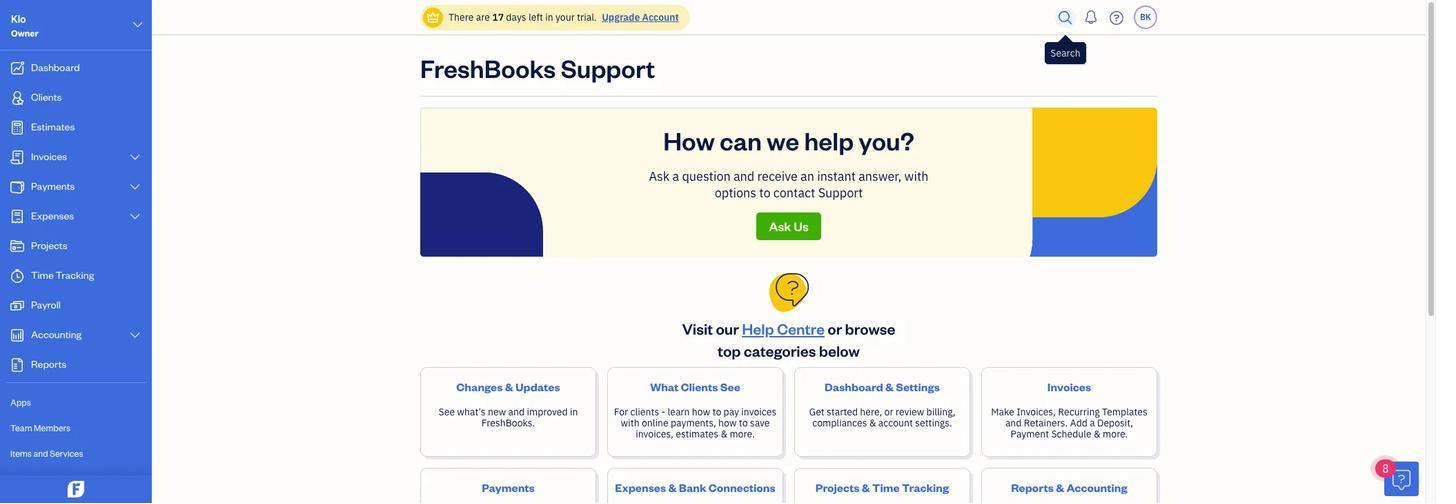 Task type: locate. For each thing, give the bounding box(es) containing it.
upgrade account link
[[599, 11, 679, 23]]

1 horizontal spatial connections
[[709, 480, 775, 495]]

time right timer icon at the left of the page
[[31, 268, 54, 282]]

money image
[[9, 299, 26, 313]]

1 horizontal spatial invoices
[[1047, 380, 1091, 394]]

chevron large down image
[[132, 17, 144, 33], [129, 152, 141, 163], [129, 211, 141, 222]]

a inside 'ask a question and receive an instant answer, with options to contact support'
[[673, 168, 679, 184]]

main element
[[0, 0, 197, 503]]

1 horizontal spatial accounting
[[1066, 480, 1127, 495]]

& inside for clients - learn how to pay invoices with online payments, how to save invoices, estimates & more.
[[721, 428, 727, 440]]

2 vertical spatial chevron large down image
[[129, 211, 141, 222]]

0 horizontal spatial ask
[[649, 168, 670, 184]]

to left save
[[739, 417, 748, 429]]

0 horizontal spatial projects
[[31, 239, 67, 252]]

0 vertical spatial see
[[720, 380, 740, 394]]

payments link for expenses & bank connections link
[[420, 468, 596, 503]]

chevron large down image inside accounting link
[[129, 330, 141, 341]]

search image
[[1054, 7, 1077, 28]]

with right the answer,
[[904, 168, 928, 184]]

ask inside 'ask a question and receive an instant answer, with options to contact support'
[[649, 168, 670, 184]]

help
[[742, 319, 774, 338]]

1 horizontal spatial how
[[718, 417, 737, 429]]

invoices
[[31, 150, 67, 163], [1047, 380, 1091, 394]]

connections inside expenses & bank connections link
[[709, 480, 775, 495]]

bank connections
[[10, 473, 81, 484]]

1 horizontal spatial projects
[[816, 480, 859, 495]]

time down account
[[872, 480, 900, 495]]

0 vertical spatial chevron large down image
[[129, 181, 141, 193]]

1 vertical spatial support
[[818, 185, 863, 201]]

1 vertical spatial invoices
[[1047, 380, 1091, 394]]

dashboard up started
[[825, 380, 883, 394]]

payments link for expenses link
[[3, 173, 148, 201]]

for clients - learn how to pay invoices with online payments, how to save invoices, estimates & more.
[[614, 406, 777, 440]]

1 vertical spatial dashboard
[[825, 380, 883, 394]]

bank down estimates
[[679, 480, 706, 495]]

8
[[1382, 462, 1389, 475]]

there
[[449, 11, 474, 23]]

dashboard inside main element
[[31, 61, 80, 74]]

tracking inside time tracking link
[[56, 268, 94, 282]]

0 vertical spatial dashboard
[[31, 61, 80, 74]]

in right improved
[[570, 406, 578, 418]]

team members
[[10, 422, 70, 433]]

payments link down freshbooks.
[[420, 468, 596, 503]]

1 vertical spatial a
[[1090, 417, 1095, 429]]

expenses for expenses & bank connections
[[615, 480, 666, 495]]

clients link
[[3, 84, 148, 112]]

support inside 'ask a question and receive an instant answer, with options to contact support'
[[818, 185, 863, 201]]

billing,
[[926, 406, 955, 418]]

more. down "templates"
[[1103, 428, 1128, 440]]

dashboard up clients link
[[31, 61, 80, 74]]

1 horizontal spatial a
[[1090, 417, 1095, 429]]

1 horizontal spatial tracking
[[902, 480, 949, 495]]

with left the online
[[621, 417, 639, 429]]

or inside visit our help centre or browse top categories below
[[828, 319, 842, 338]]

resource center badge image
[[1384, 462, 1419, 496]]

members
[[34, 422, 70, 433]]

apps
[[10, 397, 31, 408]]

or inside get started here, or review billing, compliances & account settings.
[[884, 406, 893, 418]]

payments link up expenses link
[[3, 173, 148, 201]]

more. down pay
[[730, 428, 755, 440]]

2 horizontal spatial to
[[759, 185, 771, 201]]

tracking down projects link at the left of the page
[[56, 268, 94, 282]]

0 horizontal spatial with
[[621, 417, 639, 429]]

see up pay
[[720, 380, 740, 394]]

0 horizontal spatial payments
[[31, 179, 75, 193]]

ask for ask us
[[769, 218, 791, 234]]

0 horizontal spatial payments link
[[3, 173, 148, 201]]

a left question
[[673, 168, 679, 184]]

0 vertical spatial chevron large down image
[[132, 17, 144, 33]]

notifications image
[[1080, 3, 1102, 31]]

chevron large down image inside payments link
[[129, 181, 141, 193]]

payments down freshbooks.
[[482, 480, 535, 495]]

0 vertical spatial ask
[[649, 168, 670, 184]]

contact
[[773, 185, 815, 201]]

0 horizontal spatial how
[[692, 406, 710, 418]]

&
[[505, 380, 513, 394], [885, 380, 894, 394], [869, 417, 876, 429], [721, 428, 727, 440], [1094, 428, 1101, 440], [668, 480, 677, 495], [862, 480, 870, 495], [1056, 480, 1064, 495]]

accounting down "schedule"
[[1066, 480, 1127, 495]]

with for what clients see
[[621, 417, 639, 429]]

connections
[[32, 473, 81, 484], [709, 480, 775, 495]]

0 horizontal spatial accounting
[[31, 328, 82, 341]]

visit
[[682, 319, 713, 338]]

with
[[904, 168, 928, 184], [621, 417, 639, 429]]

0 horizontal spatial invoices
[[31, 150, 67, 163]]

days
[[506, 11, 526, 23]]

in
[[545, 11, 553, 23], [570, 406, 578, 418]]

recurring
[[1058, 406, 1100, 418]]

and right items
[[33, 448, 48, 459]]

1 vertical spatial in
[[570, 406, 578, 418]]

centre
[[777, 319, 825, 338]]

0 horizontal spatial time
[[31, 268, 54, 282]]

0 horizontal spatial connections
[[32, 473, 81, 484]]

tracking down settings. at the right bottom
[[902, 480, 949, 495]]

below
[[819, 341, 860, 360]]

1 vertical spatial with
[[621, 417, 639, 429]]

reports right report icon
[[31, 357, 66, 371]]

reports down payment
[[1011, 480, 1054, 495]]

crown image
[[426, 10, 440, 24]]

and right the new
[[508, 406, 525, 418]]

items and services
[[10, 448, 83, 459]]

invoices link
[[3, 144, 148, 172]]

learn
[[668, 406, 690, 418]]

bank down items
[[10, 473, 30, 484]]

1 horizontal spatial or
[[884, 406, 893, 418]]

support down upgrade
[[561, 52, 655, 84]]

1 horizontal spatial in
[[570, 406, 578, 418]]

2 chevron large down image from the top
[[129, 330, 141, 341]]

0 vertical spatial or
[[828, 319, 842, 338]]

receive
[[757, 168, 798, 184]]

apps link
[[3, 391, 148, 415]]

invoices up "recurring"
[[1047, 380, 1091, 394]]

ask us
[[769, 218, 809, 234]]

1 horizontal spatial ask
[[769, 218, 791, 234]]

1 horizontal spatial dashboard
[[825, 380, 883, 394]]

settings.
[[915, 417, 952, 429]]

0 vertical spatial invoices
[[31, 150, 67, 163]]

1 chevron large down image from the top
[[129, 181, 141, 193]]

more.
[[730, 428, 755, 440], [1103, 428, 1128, 440]]

clients right client icon
[[31, 90, 62, 104]]

projects for projects
[[31, 239, 67, 252]]

we
[[767, 124, 799, 157]]

to down receive on the right
[[759, 185, 771, 201]]

1 vertical spatial expenses
[[615, 480, 666, 495]]

expenses down the invoices,
[[615, 480, 666, 495]]

help
[[804, 124, 854, 157]]

1 vertical spatial payments
[[482, 480, 535, 495]]

0 horizontal spatial tracking
[[56, 268, 94, 282]]

to
[[759, 185, 771, 201], [713, 406, 721, 418], [739, 417, 748, 429]]

more. inside make invoices, recurring templates and retainers. add a deposit, payment schedule & more.
[[1103, 428, 1128, 440]]

clients
[[31, 90, 62, 104], [681, 380, 718, 394]]

1 vertical spatial tracking
[[902, 480, 949, 495]]

projects
[[31, 239, 67, 252], [816, 480, 859, 495]]

1 horizontal spatial with
[[904, 168, 928, 184]]

0 vertical spatial with
[[904, 168, 928, 184]]

invoices down 'estimates'
[[31, 150, 67, 163]]

0 horizontal spatial bank
[[10, 473, 30, 484]]

1 horizontal spatial payments link
[[420, 468, 596, 503]]

reports inside main element
[[31, 357, 66, 371]]

1 vertical spatial reports
[[1011, 480, 1054, 495]]

and
[[734, 168, 754, 184], [508, 406, 525, 418], [1005, 417, 1022, 429], [33, 448, 48, 459]]

deposit,
[[1097, 417, 1133, 429]]

1 horizontal spatial more.
[[1103, 428, 1128, 440]]

0 vertical spatial accounting
[[31, 328, 82, 341]]

expenses inside main element
[[31, 209, 74, 222]]

0 vertical spatial payments
[[31, 179, 75, 193]]

items
[[10, 448, 32, 459]]

klo
[[11, 12, 26, 26]]

0 vertical spatial payments link
[[3, 173, 148, 201]]

accounting down 'payroll'
[[31, 328, 82, 341]]

0 vertical spatial a
[[673, 168, 679, 184]]

chevron large down image for invoices
[[129, 152, 141, 163]]

0 vertical spatial clients
[[31, 90, 62, 104]]

ask
[[649, 168, 670, 184], [769, 218, 791, 234]]

1 vertical spatial or
[[884, 406, 893, 418]]

ask left us on the top of page
[[769, 218, 791, 234]]

answer,
[[859, 168, 901, 184]]

to left pay
[[713, 406, 721, 418]]

in inside 'see what's new and improved in freshbooks.'
[[570, 406, 578, 418]]

0 vertical spatial expenses
[[31, 209, 74, 222]]

and inside make invoices, recurring templates and retainers. add a deposit, payment schedule & more.
[[1005, 417, 1022, 429]]

accounting
[[31, 328, 82, 341], [1066, 480, 1127, 495]]

1 vertical spatial chevron large down image
[[129, 152, 141, 163]]

1 horizontal spatial support
[[818, 185, 863, 201]]

1 vertical spatial chevron large down image
[[129, 330, 141, 341]]

ask a question and receive an instant answer, with options to contact support
[[649, 168, 928, 201]]

see
[[720, 380, 740, 394], [439, 406, 455, 418]]

and inside 'ask a question and receive an instant answer, with options to contact support'
[[734, 168, 754, 184]]

a right add
[[1090, 417, 1095, 429]]

question
[[682, 168, 731, 184]]

and left retainers.
[[1005, 417, 1022, 429]]

how left save
[[718, 417, 737, 429]]

client image
[[9, 91, 26, 105]]

projects inside main element
[[31, 239, 67, 252]]

dashboard & settings
[[825, 380, 940, 394]]

0 horizontal spatial reports
[[31, 357, 66, 371]]

0 horizontal spatial see
[[439, 406, 455, 418]]

support down instant
[[818, 185, 863, 201]]

clients
[[630, 406, 659, 418]]

with inside 'ask a question and receive an instant answer, with options to contact support'
[[904, 168, 928, 184]]

connections down save
[[709, 480, 775, 495]]

0 horizontal spatial more.
[[730, 428, 755, 440]]

and up options
[[734, 168, 754, 184]]

freshbooks.
[[481, 417, 535, 429]]

categories
[[744, 341, 816, 360]]

retainers.
[[1024, 417, 1068, 429]]

1 horizontal spatial see
[[720, 380, 740, 394]]

bk button
[[1134, 6, 1157, 29]]

a inside make invoices, recurring templates and retainers. add a deposit, payment schedule & more.
[[1090, 417, 1095, 429]]

0 vertical spatial in
[[545, 11, 553, 23]]

changes
[[456, 380, 503, 394]]

projects right project icon
[[31, 239, 67, 252]]

1 vertical spatial projects
[[816, 480, 859, 495]]

search
[[1050, 47, 1080, 59]]

payment image
[[9, 180, 26, 194]]

in right left
[[545, 11, 553, 23]]

0 horizontal spatial clients
[[31, 90, 62, 104]]

1 horizontal spatial reports
[[1011, 480, 1054, 495]]

how up estimates
[[692, 406, 710, 418]]

expenses right 'expense' icon
[[31, 209, 74, 222]]

0 vertical spatial tracking
[[56, 268, 94, 282]]

0 vertical spatial projects
[[31, 239, 67, 252]]

projects for projects & time tracking
[[816, 480, 859, 495]]

dashboard
[[31, 61, 80, 74], [825, 380, 883, 394]]

-
[[661, 406, 665, 418]]

chevron large down image down payroll link
[[129, 330, 141, 341]]

1 horizontal spatial expenses
[[615, 480, 666, 495]]

freshbooks support
[[420, 52, 655, 84]]

more. inside for clients - learn how to pay invoices with online payments, how to save invoices, estimates & more.
[[730, 428, 755, 440]]

2 more. from the left
[[1103, 428, 1128, 440]]

clients up learn
[[681, 380, 718, 394]]

projects down compliances
[[816, 480, 859, 495]]

account
[[642, 11, 679, 23]]

chevron large down image down invoices link
[[129, 181, 141, 193]]

or up below
[[828, 319, 842, 338]]

payments right payment icon
[[31, 179, 75, 193]]

1 horizontal spatial time
[[872, 480, 900, 495]]

report image
[[9, 358, 26, 372]]

0 vertical spatial reports
[[31, 357, 66, 371]]

estimate image
[[9, 121, 26, 135]]

0 horizontal spatial a
[[673, 168, 679, 184]]

bank inside main element
[[10, 473, 30, 484]]

1 horizontal spatial clients
[[681, 380, 718, 394]]

0 horizontal spatial or
[[828, 319, 842, 338]]

ask inside 'ask us' button
[[769, 218, 791, 234]]

reports for reports & accounting
[[1011, 480, 1054, 495]]

0 horizontal spatial dashboard
[[31, 61, 80, 74]]

connections down 'items and services' at the left of page
[[32, 473, 81, 484]]

ask down 'how'
[[649, 168, 670, 184]]

1 vertical spatial see
[[439, 406, 455, 418]]

bank
[[10, 473, 30, 484], [679, 480, 706, 495]]

with inside for clients - learn how to pay invoices with online payments, how to save invoices, estimates & more.
[[621, 417, 639, 429]]

chevron large down image
[[129, 181, 141, 193], [129, 330, 141, 341]]

1 vertical spatial payments link
[[420, 468, 596, 503]]

1 vertical spatial ask
[[769, 218, 791, 234]]

1 vertical spatial clients
[[681, 380, 718, 394]]

1 vertical spatial accounting
[[1066, 480, 1127, 495]]

our
[[716, 319, 739, 338]]

0 horizontal spatial support
[[561, 52, 655, 84]]

chevron large down image for accounting
[[129, 330, 141, 341]]

accounting inside main element
[[31, 328, 82, 341]]

chevron large down image inside invoices link
[[129, 152, 141, 163]]

0 horizontal spatial expenses
[[31, 209, 74, 222]]

payments inside main element
[[31, 179, 75, 193]]

1 more. from the left
[[730, 428, 755, 440]]

1 vertical spatial time
[[872, 480, 900, 495]]

you?
[[859, 124, 914, 157]]

0 horizontal spatial in
[[545, 11, 553, 23]]

or right here,
[[884, 406, 893, 418]]

klo owner
[[11, 12, 38, 39]]

see left what's
[[439, 406, 455, 418]]

freshbooks
[[420, 52, 556, 84]]

0 vertical spatial time
[[31, 268, 54, 282]]



Task type: vqa. For each thing, say whether or not it's contained in the screenshot.
Nov 12 - 18 7:35
no



Task type: describe. For each thing, give the bounding box(es) containing it.
help centre link
[[742, 319, 825, 338]]

save
[[750, 417, 770, 429]]

us
[[794, 218, 809, 234]]

0 vertical spatial support
[[561, 52, 655, 84]]

expenses link
[[3, 203, 148, 231]]

see what's new and improved in freshbooks.
[[439, 406, 578, 429]]

templates
[[1102, 406, 1147, 418]]

changes & updates
[[456, 380, 560, 394]]

bank connections link
[[3, 467, 148, 491]]

freshbooks image
[[65, 481, 87, 498]]

dashboard link
[[3, 55, 148, 83]]

chevron large down image for expenses
[[129, 211, 141, 222]]

improved
[[527, 406, 568, 418]]

and inside 'see what's new and improved in freshbooks.'
[[508, 406, 525, 418]]

accounting link
[[3, 322, 148, 350]]

ask for ask a question and receive an instant answer, with options to contact support
[[649, 168, 670, 184]]

what clients see
[[650, 380, 740, 394]]

reports link
[[3, 351, 148, 380]]

online
[[642, 417, 668, 429]]

payments,
[[671, 417, 716, 429]]

new
[[488, 406, 506, 418]]

invoice image
[[9, 150, 26, 164]]

time tracking
[[31, 268, 94, 282]]

dashboard for dashboard
[[31, 61, 80, 74]]

options
[[715, 185, 756, 201]]

timer image
[[9, 269, 26, 283]]

17
[[492, 11, 504, 23]]

team
[[10, 422, 32, 433]]

reports & accounting link
[[981, 468, 1157, 503]]

for
[[614, 406, 628, 418]]

reports & accounting
[[1011, 480, 1127, 495]]

in for left
[[545, 11, 553, 23]]

instant
[[817, 168, 856, 184]]

invoices,
[[1017, 406, 1056, 418]]

1 horizontal spatial to
[[739, 417, 748, 429]]

1 horizontal spatial payments
[[482, 480, 535, 495]]

team members link
[[3, 416, 148, 440]]

what's
[[457, 406, 486, 418]]

chevron large down image for payments
[[129, 181, 141, 193]]

make invoices, recurring templates and retainers. add a deposit, payment schedule & more.
[[991, 406, 1147, 440]]

chart image
[[9, 328, 26, 342]]

make
[[991, 406, 1014, 418]]

how can we help you?
[[663, 124, 914, 157]]

are
[[476, 11, 490, 23]]

time tracking link
[[3, 262, 148, 291]]

see inside 'see what's new and improved in freshbooks.'
[[439, 406, 455, 418]]

there are 17 days left in your trial. upgrade account
[[449, 11, 679, 23]]

started
[[827, 406, 858, 418]]

account
[[878, 417, 913, 429]]

0 horizontal spatial to
[[713, 406, 721, 418]]

pay
[[724, 406, 739, 418]]

here,
[[860, 406, 882, 418]]

clients inside main element
[[31, 90, 62, 104]]

left
[[529, 11, 543, 23]]

invoices inside main element
[[31, 150, 67, 163]]

invoices
[[741, 406, 777, 418]]

with for how can we help you?
[[904, 168, 928, 184]]

get started here, or review billing, compliances & account settings.
[[809, 406, 955, 429]]

can
[[720, 124, 762, 157]]

& inside get started here, or review billing, compliances & account settings.
[[869, 417, 876, 429]]

items and services link
[[3, 442, 148, 466]]

top
[[718, 341, 741, 360]]

estimates
[[31, 120, 75, 133]]

payment
[[1011, 428, 1049, 440]]

estimates
[[676, 428, 718, 440]]

& inside make invoices, recurring templates and retainers. add a deposit, payment schedule & more.
[[1094, 428, 1101, 440]]

services
[[50, 448, 83, 459]]

go to help image
[[1105, 7, 1128, 28]]

payroll
[[31, 298, 61, 311]]

what
[[650, 380, 679, 394]]

add
[[1070, 417, 1087, 429]]

compliances
[[812, 417, 867, 429]]

how
[[663, 124, 715, 157]]

time inside main element
[[31, 268, 54, 282]]

trial.
[[577, 11, 597, 23]]

updates
[[515, 380, 560, 394]]

payroll link
[[3, 292, 148, 320]]

schedule
[[1051, 428, 1092, 440]]

settings
[[896, 380, 940, 394]]

expenses & bank connections link
[[607, 468, 783, 503]]

expenses for expenses
[[31, 209, 74, 222]]

expense image
[[9, 210, 26, 224]]

get
[[809, 406, 824, 418]]

expenses & bank connections
[[615, 480, 775, 495]]

projects & time tracking
[[816, 480, 949, 495]]

in for improved
[[570, 406, 578, 418]]

upgrade
[[602, 11, 640, 23]]

tracking inside projects & time tracking link
[[902, 480, 949, 495]]

1 horizontal spatial bank
[[679, 480, 706, 495]]

invoices,
[[636, 428, 673, 440]]

8 button
[[1375, 460, 1419, 496]]

browse
[[845, 319, 895, 338]]

projects & time tracking link
[[794, 468, 970, 503]]

to inside 'ask a question and receive an instant answer, with options to contact support'
[[759, 185, 771, 201]]

and inside main element
[[33, 448, 48, 459]]

project image
[[9, 239, 26, 253]]

dashboard image
[[9, 61, 26, 75]]

reports for reports
[[31, 357, 66, 371]]

review
[[896, 406, 924, 418]]

your
[[555, 11, 575, 23]]

visit our help centre or browse top categories below
[[682, 319, 895, 360]]

ask us button
[[756, 213, 821, 240]]

dashboard for dashboard & settings
[[825, 380, 883, 394]]

connections inside bank connections link
[[32, 473, 81, 484]]



